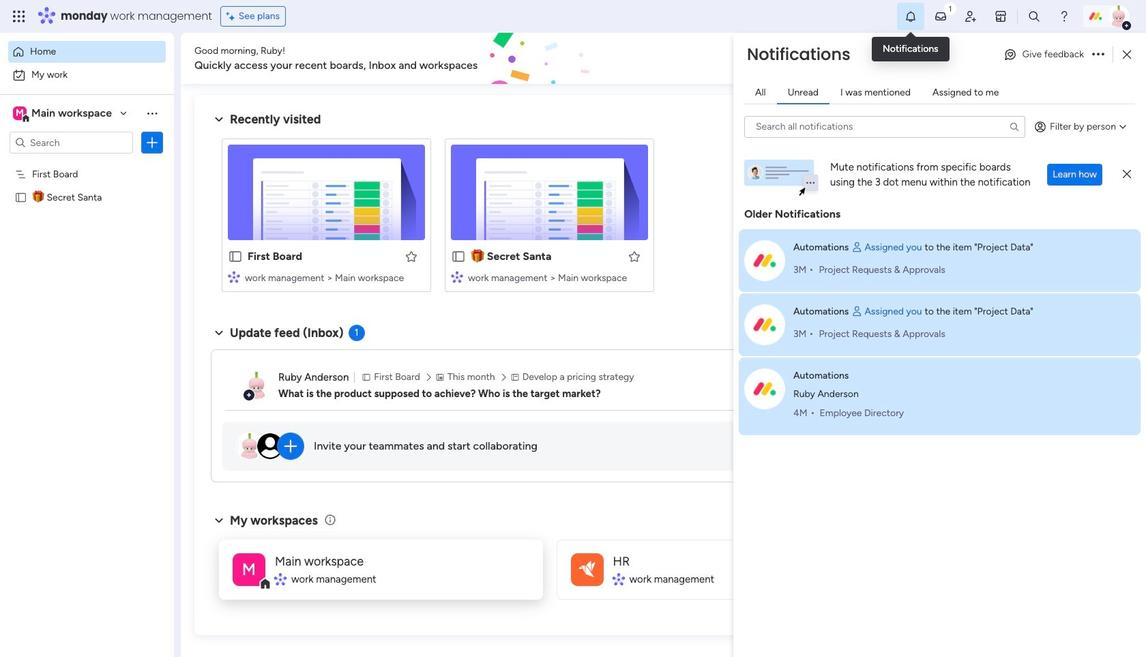 Task type: describe. For each thing, give the bounding box(es) containing it.
1 vertical spatial options image
[[145, 136, 159, 149]]

give feedback image
[[1003, 48, 1017, 61]]

1 horizontal spatial workspace image
[[571, 553, 603, 586]]

v2 user feedback image
[[932, 51, 942, 66]]

search image
[[1009, 121, 1020, 132]]

workspace selection element
[[13, 105, 114, 123]]

1 image
[[944, 1, 957, 16]]

1 vertical spatial component image
[[275, 573, 287, 585]]

0 horizontal spatial public board image
[[14, 190, 27, 203]]

notifications image
[[904, 10, 918, 23]]

0 vertical spatial ruby anderson image
[[1108, 5, 1130, 27]]

Search in workspace field
[[29, 135, 114, 150]]

component image inside quick search results list box
[[228, 271, 240, 283]]

update feed image
[[934, 10, 948, 23]]

close recently visited image
[[211, 111, 227, 128]]

close update feed (inbox) image
[[211, 325, 227, 341]]

1 element
[[348, 325, 365, 341]]

add to favorites image
[[405, 249, 418, 263]]

add to favorites image
[[628, 249, 641, 263]]

select product image
[[12, 10, 26, 23]]

help center element
[[921, 391, 1126, 446]]

0 vertical spatial option
[[8, 41, 166, 63]]



Task type: locate. For each thing, give the bounding box(es) containing it.
None search field
[[744, 116, 1025, 137]]

0 vertical spatial component image
[[228, 271, 240, 283]]

getting started element
[[921, 326, 1126, 380]]

public board image for add to favorites icon
[[451, 249, 466, 264]]

1 horizontal spatial options image
[[1092, 51, 1105, 59]]

list box
[[0, 159, 174, 393]]

workspace image
[[13, 106, 27, 121], [571, 553, 603, 586]]

component image
[[228, 271, 240, 283], [275, 573, 287, 585]]

2 vertical spatial automations image
[[744, 368, 785, 409]]

1 horizontal spatial ruby anderson image
[[1108, 5, 1130, 27]]

templates image image
[[933, 103, 1113, 197]]

quick search results list box
[[211, 128, 888, 308]]

1 horizontal spatial workspace image
[[579, 557, 595, 582]]

0 horizontal spatial workspace image
[[13, 106, 27, 121]]

options image down workspace options image
[[145, 136, 159, 149]]

automations image
[[744, 240, 785, 281], [744, 304, 785, 345], [744, 368, 785, 409]]

1 automations image from the top
[[744, 240, 785, 281]]

help image
[[1057, 10, 1071, 23]]

1 vertical spatial ruby anderson image
[[243, 372, 270, 399]]

1 vertical spatial workspace image
[[571, 553, 603, 586]]

close my workspaces image
[[211, 512, 227, 529]]

options image right v2 bolt switch image
[[1092, 51, 1105, 59]]

1 vertical spatial option
[[8, 64, 166, 86]]

0 horizontal spatial ruby anderson image
[[243, 372, 270, 399]]

options image
[[1092, 51, 1105, 59], [145, 136, 159, 149]]

0 horizontal spatial options image
[[145, 136, 159, 149]]

0 vertical spatial workspace image
[[13, 106, 27, 121]]

0 horizontal spatial component image
[[228, 271, 240, 283]]

see plans image
[[226, 9, 239, 24]]

2 horizontal spatial public board image
[[451, 249, 466, 264]]

monday marketplace image
[[994, 10, 1008, 23]]

public board image
[[14, 190, 27, 203], [228, 249, 243, 264], [451, 249, 466, 264]]

0 vertical spatial options image
[[1092, 51, 1105, 59]]

1 vertical spatial automations image
[[744, 304, 785, 345]]

invite members image
[[964, 10, 978, 23]]

0 horizontal spatial workspace image
[[233, 553, 265, 586]]

workspace options image
[[145, 106, 159, 120]]

2 vertical spatial option
[[0, 161, 174, 164]]

workspace image inside icon
[[579, 557, 595, 582]]

public board image for add to favorites image
[[228, 249, 243, 264]]

1 horizontal spatial public board image
[[228, 249, 243, 264]]

2 automations image from the top
[[744, 304, 785, 345]]

1 horizontal spatial component image
[[275, 573, 287, 585]]

3 automations image from the top
[[744, 368, 785, 409]]

search everything image
[[1027, 10, 1041, 23]]

Search all notifications search field
[[744, 116, 1025, 137]]

ruby anderson image
[[1108, 5, 1130, 27], [243, 372, 270, 399]]

v2 bolt switch image
[[1038, 51, 1046, 66]]

dialog
[[733, 33, 1146, 657]]

workspace image
[[233, 553, 265, 586], [579, 557, 595, 582]]

option
[[8, 41, 166, 63], [8, 64, 166, 86], [0, 161, 174, 164]]

0 vertical spatial automations image
[[744, 240, 785, 281]]



Task type: vqa. For each thing, say whether or not it's contained in the screenshot.
Workspace selection ELEMENT
yes



